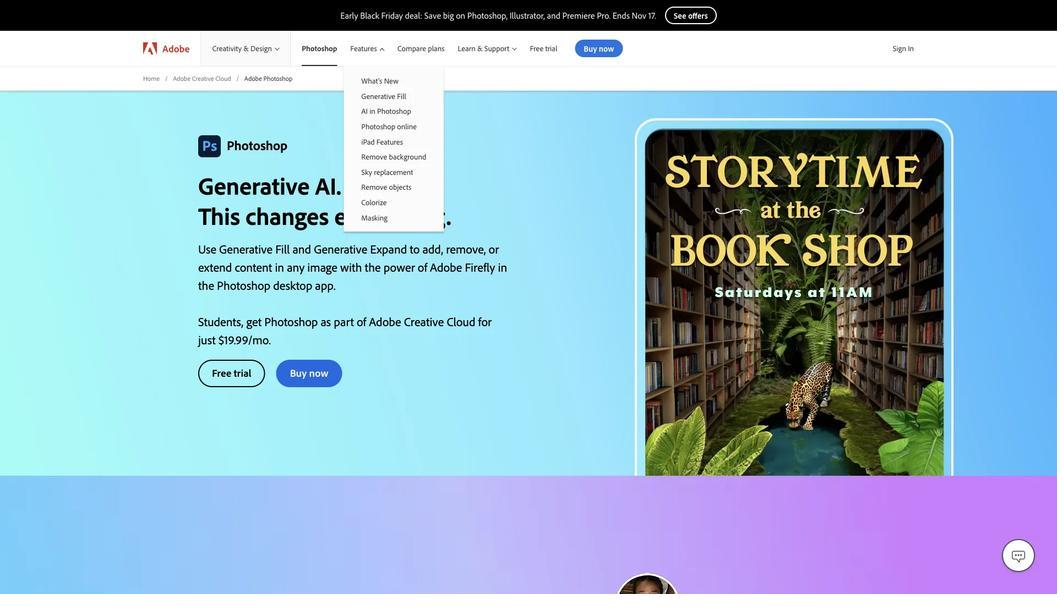 Task type: vqa. For each thing, say whether or not it's contained in the screenshot.
REMOVE for Remove background
yes



Task type: locate. For each thing, give the bounding box(es) containing it.
adobe creative cloud
[[173, 74, 231, 82]]

17.
[[649, 10, 656, 21]]

learn & support
[[458, 44, 510, 53]]

adobe
[[162, 42, 190, 55], [173, 74, 191, 82], [244, 74, 262, 82], [430, 260, 462, 275], [369, 314, 401, 330]]

1 vertical spatial of
[[357, 314, 366, 330]]

1 vertical spatial features
[[377, 137, 403, 146]]

in down or
[[498, 260, 507, 275]]

black
[[360, 10, 379, 21]]

creative
[[192, 74, 214, 82], [404, 314, 444, 330]]

1 vertical spatial fill
[[276, 241, 290, 257]]

photoshop
[[302, 44, 337, 53], [264, 74, 293, 82], [377, 106, 411, 116], [362, 122, 396, 131], [227, 137, 288, 154], [217, 278, 270, 293], [265, 314, 318, 330]]

sky replacement link
[[344, 164, 444, 180]]

add,
[[423, 241, 443, 257]]

save
[[424, 10, 441, 21]]

1 horizontal spatial free trial
[[530, 44, 558, 53]]

adobe link
[[132, 31, 201, 66]]

remove inside remove background link
[[362, 152, 387, 162]]

1 horizontal spatial creative
[[404, 314, 444, 330]]

trial down "$19.99/mo."
[[234, 367, 252, 380]]

cloud down creativity
[[216, 74, 231, 82]]

0 vertical spatial fill
[[397, 91, 406, 101]]

the
[[365, 260, 381, 275], [198, 278, 214, 293]]

remove
[[362, 152, 387, 162], [362, 182, 387, 192]]

adobe for adobe
[[162, 42, 190, 55]]

and inside use generative fill and generative expand to add, remove, or extend content in any image with the power of adobe firefly in the photoshop desktop app.
[[293, 241, 311, 257]]

free trial link
[[524, 31, 564, 66], [198, 360, 265, 388]]

free trial down "$19.99/mo."
[[212, 367, 252, 380]]

free down just at the bottom left
[[212, 367, 231, 380]]

0 horizontal spatial free trial link
[[198, 360, 265, 388]]

features
[[351, 44, 377, 53], [377, 137, 403, 146]]

1 horizontal spatial of
[[418, 260, 427, 275]]

sign in
[[893, 44, 914, 53]]

adobe right home
[[173, 74, 191, 82]]

desktop
[[273, 278, 312, 293]]

adobe down creativity & design popup button
[[244, 74, 262, 82]]

free trial
[[530, 44, 558, 53], [212, 367, 252, 380]]

0 horizontal spatial free trial
[[212, 367, 252, 380]]

or
[[489, 241, 499, 257]]

in right ai
[[370, 106, 376, 116]]

& inside the learn & support popup button
[[478, 44, 483, 53]]

of right part
[[357, 314, 366, 330]]

1 vertical spatial remove
[[362, 182, 387, 192]]

free trial link down illustrator,
[[524, 31, 564, 66]]

0 horizontal spatial the
[[198, 278, 214, 293]]

sign in button
[[891, 39, 917, 58]]

1 remove from the top
[[362, 152, 387, 162]]

& for creativity
[[244, 44, 249, 53]]

group
[[344, 66, 444, 232]]

1 horizontal spatial free trial link
[[524, 31, 564, 66]]

plans
[[428, 44, 445, 53]]

0 horizontal spatial &
[[244, 44, 249, 53]]

0 vertical spatial and
[[547, 10, 561, 21]]

0 vertical spatial of
[[418, 260, 427, 275]]

compare plans link
[[391, 31, 451, 66]]

adobe down add,
[[430, 260, 462, 275]]

chinzalée sonami headshot image
[[615, 574, 681, 595]]

of inside use generative fill and generative expand to add, remove, or extend content in any image with the power of adobe firefly in the photoshop desktop app.
[[418, 260, 427, 275]]

0 horizontal spatial cloud
[[216, 74, 231, 82]]

group containing what's new
[[344, 66, 444, 232]]

trial right support
[[545, 44, 558, 53]]

remove objects link
[[344, 180, 444, 195]]

$19.99/mo.
[[218, 332, 271, 348]]

fill up the any
[[276, 241, 290, 257]]

1 vertical spatial cloud
[[447, 314, 476, 330]]

and left premiere on the right of page
[[547, 10, 561, 21]]

cloud
[[216, 74, 231, 82], [447, 314, 476, 330]]

new
[[384, 76, 399, 86]]

to
[[410, 241, 420, 257]]

nov
[[632, 10, 647, 21]]

use
[[198, 241, 216, 257]]

ipad
[[362, 137, 375, 146]]

and up the any
[[293, 241, 311, 257]]

just
[[198, 332, 216, 348]]

features down the photoshop online
[[377, 137, 403, 146]]

2 remove from the top
[[362, 182, 387, 192]]

in left the any
[[275, 260, 284, 275]]

adobe photoshop
[[244, 74, 293, 82]]

features up what's
[[351, 44, 377, 53]]

buy now
[[290, 367, 329, 380]]

photoshop online link
[[344, 119, 444, 134]]

fill down what's new link
[[397, 91, 406, 101]]

support
[[485, 44, 510, 53]]

2 & from the left
[[478, 44, 483, 53]]

learn & support button
[[451, 31, 524, 66]]

1 vertical spatial creative
[[404, 314, 444, 330]]

0 horizontal spatial fill
[[276, 241, 290, 257]]

1 horizontal spatial fill
[[397, 91, 406, 101]]

&
[[244, 44, 249, 53], [478, 44, 483, 53]]

of down to
[[418, 260, 427, 275]]

remove objects
[[362, 182, 412, 192]]

sky
[[362, 167, 372, 177]]

adobe for adobe creative cloud
[[173, 74, 191, 82]]

& inside creativity & design popup button
[[244, 44, 249, 53]]

free
[[530, 44, 544, 53], [212, 367, 231, 380]]

adobe up adobe creative cloud
[[162, 42, 190, 55]]

now
[[309, 367, 329, 380]]

1 horizontal spatial trial
[[545, 44, 558, 53]]

remove,
[[446, 241, 486, 257]]

deal:
[[405, 10, 422, 21]]

& for learn
[[478, 44, 483, 53]]

0 vertical spatial the
[[365, 260, 381, 275]]

of inside students, get photoshop as part of adobe creative cloud for just $19.99/mo.
[[357, 314, 366, 330]]

adobe right part
[[369, 314, 401, 330]]

remove for remove objects
[[362, 182, 387, 192]]

generative inside the generative ai. this changes everything.
[[198, 170, 310, 201]]

1 vertical spatial and
[[293, 241, 311, 257]]

remove down ipad
[[362, 152, 387, 162]]

learn
[[458, 44, 476, 53]]

1 horizontal spatial &
[[478, 44, 483, 53]]

home link
[[143, 74, 160, 83]]

1 & from the left
[[244, 44, 249, 53]]

creativity & design button
[[201, 31, 290, 66]]

the right with
[[365, 260, 381, 275]]

photoshop link
[[291, 31, 344, 66]]

0 vertical spatial features
[[351, 44, 377, 53]]

0 vertical spatial creative
[[192, 74, 214, 82]]

1 vertical spatial free
[[212, 367, 231, 380]]

0 horizontal spatial trial
[[234, 367, 252, 380]]

this
[[198, 201, 240, 231]]

the down extend
[[198, 278, 214, 293]]

0 vertical spatial remove
[[362, 152, 387, 162]]

remove up colorize
[[362, 182, 387, 192]]

trial
[[545, 44, 558, 53], [234, 367, 252, 380]]

in
[[908, 44, 914, 53]]

free trial down illustrator,
[[530, 44, 558, 53]]

early
[[340, 10, 358, 21]]

cloud left for
[[447, 314, 476, 330]]

0 horizontal spatial and
[[293, 241, 311, 257]]

remove inside the remove objects link
[[362, 182, 387, 192]]

1 horizontal spatial cloud
[[447, 314, 476, 330]]

adobe inside students, get photoshop as part of adobe creative cloud for just $19.99/mo.
[[369, 314, 401, 330]]

0 vertical spatial free trial
[[530, 44, 558, 53]]

free trial link down "$19.99/mo."
[[198, 360, 265, 388]]

what's
[[362, 76, 382, 86]]

free down illustrator,
[[530, 44, 544, 53]]

ai in photoshop
[[362, 106, 411, 116]]

on
[[456, 10, 466, 21]]

ai.
[[315, 170, 341, 201]]

generative
[[362, 91, 396, 101], [198, 170, 310, 201], [219, 241, 273, 257], [314, 241, 368, 257]]

0 horizontal spatial of
[[357, 314, 366, 330]]

1 horizontal spatial free
[[530, 44, 544, 53]]

& right learn
[[478, 44, 483, 53]]

& left design
[[244, 44, 249, 53]]

home
[[143, 74, 160, 82]]

of
[[418, 260, 427, 275], [357, 314, 366, 330]]

content
[[235, 260, 272, 275]]

app.
[[315, 278, 336, 293]]



Task type: describe. For each thing, give the bounding box(es) containing it.
1 vertical spatial free trial
[[212, 367, 252, 380]]

ends
[[613, 10, 630, 21]]

1 horizontal spatial in
[[370, 106, 376, 116]]

0 vertical spatial free trial link
[[524, 31, 564, 66]]

remove for remove background
[[362, 152, 387, 162]]

for
[[478, 314, 492, 330]]

2 horizontal spatial in
[[498, 260, 507, 275]]

adobe for adobe photoshop
[[244, 74, 262, 82]]

cloud inside students, get photoshop as part of adobe creative cloud for just $19.99/mo.
[[447, 314, 476, 330]]

0 vertical spatial free
[[530, 44, 544, 53]]

get
[[246, 314, 262, 330]]

photoshop,
[[468, 10, 508, 21]]

power
[[384, 260, 415, 275]]

extend
[[198, 260, 232, 275]]

creativity & design
[[212, 44, 272, 53]]

sign
[[893, 44, 907, 53]]

changes
[[246, 201, 329, 231]]

students,
[[198, 314, 243, 330]]

sky replacement
[[362, 167, 413, 177]]

compare
[[398, 44, 426, 53]]

background
[[389, 152, 426, 162]]

1 vertical spatial trial
[[234, 367, 252, 380]]

colorize link
[[344, 195, 444, 210]]

what's new
[[362, 76, 399, 86]]

buy
[[290, 367, 307, 380]]

1 vertical spatial the
[[198, 278, 214, 293]]

creative inside students, get photoshop as part of adobe creative cloud for just $19.99/mo.
[[404, 314, 444, 330]]

adobe inside use generative fill and generative expand to add, remove, or extend content in any image with the power of adobe firefly in the photoshop desktop app.
[[430, 260, 462, 275]]

fill inside group
[[397, 91, 406, 101]]

premiere
[[563, 10, 595, 21]]

pro.
[[597, 10, 611, 21]]

objects
[[389, 182, 412, 192]]

generative inside group
[[362, 91, 396, 101]]

with
[[340, 260, 362, 275]]

0 horizontal spatial creative
[[192, 74, 214, 82]]

fill inside use generative fill and generative expand to add, remove, or extend content in any image with the power of adobe firefly in the photoshop desktop app.
[[276, 241, 290, 257]]

features button
[[344, 31, 391, 66]]

use generative fill and generative expand to add, remove, or extend content in any image with the power of adobe firefly in the photoshop desktop app.
[[198, 241, 507, 293]]

buy now link
[[276, 360, 342, 388]]

early black friday deal: save big on photoshop, illustrator, and premiere pro. ends nov 17.
[[340, 10, 656, 21]]

ai
[[362, 106, 368, 116]]

1 horizontal spatial the
[[365, 260, 381, 275]]

masking link
[[344, 210, 444, 225]]

image
[[308, 260, 338, 275]]

features inside group
[[377, 137, 403, 146]]

0 vertical spatial cloud
[[216, 74, 231, 82]]

1 horizontal spatial and
[[547, 10, 561, 21]]

adobe creative cloud link
[[173, 74, 231, 83]]

friday
[[381, 10, 403, 21]]

everything.
[[335, 201, 451, 231]]

photoshop online
[[362, 122, 417, 131]]

generative fill
[[362, 91, 406, 101]]

0 horizontal spatial in
[[275, 260, 284, 275]]

remove background
[[362, 152, 426, 162]]

masking
[[362, 213, 388, 222]]

generative ai. this changes everything.
[[198, 170, 451, 231]]

expand
[[370, 241, 407, 257]]

compare plans
[[398, 44, 445, 53]]

ipad features
[[362, 137, 403, 146]]

1 vertical spatial free trial link
[[198, 360, 265, 388]]

features inside dropdown button
[[351, 44, 377, 53]]

big
[[443, 10, 454, 21]]

online
[[397, 122, 417, 131]]

0 horizontal spatial free
[[212, 367, 231, 380]]

students, get photoshop as part of adobe creative cloud for just $19.99/mo.
[[198, 314, 492, 348]]

design
[[251, 44, 272, 53]]

0 vertical spatial trial
[[545, 44, 558, 53]]

replacement
[[374, 167, 413, 177]]

photoshop inside students, get photoshop as part of adobe creative cloud for just $19.99/mo.
[[265, 314, 318, 330]]

firefly
[[465, 260, 495, 275]]

what's new link
[[344, 73, 444, 88]]

remove background link
[[344, 149, 444, 164]]

colorize
[[362, 198, 387, 207]]

generative fill link
[[344, 88, 444, 104]]

part
[[334, 314, 354, 330]]

any
[[287, 260, 305, 275]]

creativity
[[212, 44, 242, 53]]

illustrator,
[[510, 10, 545, 21]]

ipad features link
[[344, 134, 444, 149]]

photoshop inside use generative fill and generative expand to add, remove, or extend content in any image with the power of adobe firefly in the photoshop desktop app.
[[217, 278, 270, 293]]

as
[[321, 314, 331, 330]]

ai in photoshop link
[[344, 104, 444, 119]]



